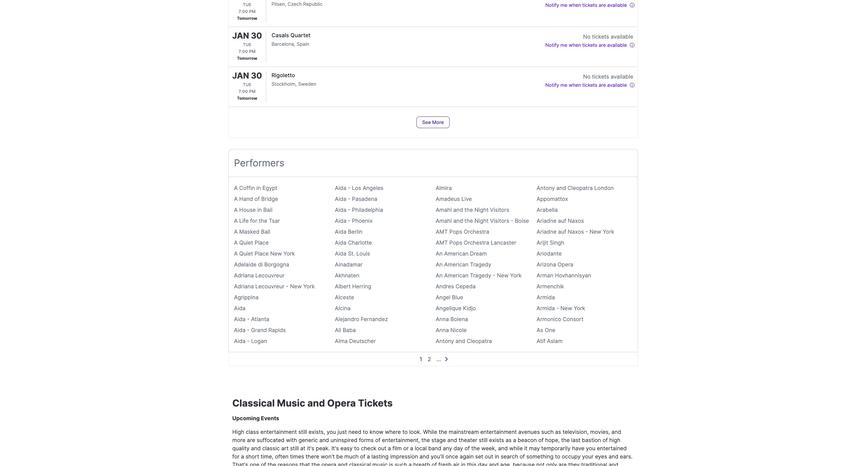 Task type: vqa. For each thing, say whether or not it's contained in the screenshot.
'0 - nba' "image" on the left bottom of the page
no



Task type: locate. For each thing, give the bounding box(es) containing it.
of
[[255, 195, 260, 202], [376, 437, 381, 443], [539, 437, 544, 443], [603, 437, 608, 443], [465, 445, 470, 452], [360, 453, 366, 460], [520, 453, 525, 460], [261, 461, 266, 466], [432, 461, 437, 466]]

2 vertical spatial american
[[445, 272, 469, 279]]

life
[[239, 217, 249, 224]]

herring
[[352, 283, 372, 290]]

angel blue link
[[436, 294, 464, 301]]

a for a coffin in egypt
[[234, 184, 238, 191]]

1 adriana from the top
[[234, 272, 254, 279]]

auf for ariadne auf naxos
[[558, 217, 567, 224]]

amt up the an american dream
[[436, 228, 448, 235]]

3 a from the top
[[234, 206, 238, 213]]

opera up just
[[327, 397, 356, 409]]

arman
[[537, 272, 554, 279]]

antony up "appomattox"
[[537, 184, 555, 191]]

1 horizontal spatial out
[[485, 453, 494, 460]]

arizona opera
[[537, 261, 574, 268]]

2 lecouvreur from the top
[[256, 283, 285, 290]]

where
[[385, 428, 401, 435]]

to up entertainment,
[[403, 428, 408, 435]]

and up short
[[251, 445, 261, 452]]

notify me when tickets are available for stockholm,
[[546, 82, 627, 88]]

1 vertical spatial orchestra
[[464, 239, 490, 246]]

pilsen, czech republic
[[272, 1, 323, 7]]

notify for stockholm,
[[546, 82, 560, 88]]

0 horizontal spatial as
[[506, 437, 512, 443]]

quality
[[232, 445, 250, 452]]

aida left los
[[335, 184, 347, 191]]

1 vertical spatial tooltip image
[[630, 82, 635, 88]]

out up lasting
[[378, 445, 387, 452]]

1 vertical spatial me
[[561, 42, 568, 48]]

1 vertical spatial no tickets available
[[584, 73, 634, 80]]

available
[[608, 2, 627, 8], [611, 33, 634, 40], [608, 42, 627, 48], [611, 73, 634, 80], [608, 82, 627, 88]]

1 lecouvreur from the top
[[256, 272, 285, 279]]

an american tragedy
[[436, 261, 492, 268]]

anna down angelique
[[436, 316, 449, 323]]

0 vertical spatial as
[[556, 428, 562, 435]]

1 30 from the top
[[251, 31, 262, 41]]

the left last
[[562, 437, 570, 443]]

age,
[[501, 461, 512, 466]]

something
[[527, 453, 554, 460]]

phoenix
[[352, 217, 373, 224]]

1 no tickets available from the top
[[584, 33, 634, 40]]

1 naxos from the top
[[568, 217, 584, 224]]

place up a quiet place new york
[[255, 239, 269, 246]]

amahl and the night visitors link
[[436, 206, 510, 213]]

auf down ariadne auf naxos link
[[558, 228, 567, 235]]

1 vertical spatial auf
[[558, 228, 567, 235]]

night for amahl and the night visitors - boise
[[475, 217, 489, 224]]

3 notify from the top
[[546, 82, 560, 88]]

1 horizontal spatial day
[[478, 461, 488, 466]]

a coffin in egypt link
[[234, 184, 278, 191]]

...
[[437, 356, 441, 362]]

american up 'an american tragedy' link on the right bottom of the page
[[445, 250, 469, 257]]

at
[[301, 445, 306, 452]]

arman hovhannisyan
[[537, 272, 592, 279]]

events
[[261, 415, 279, 422]]

amahl and the night visitors
[[436, 206, 510, 213]]

2 no from the top
[[584, 73, 591, 80]]

3 tomorrow from the top
[[237, 96, 258, 101]]

2 pops from the top
[[450, 239, 463, 246]]

1 visitors from the top
[[490, 206, 510, 213]]

notify me when tickets are available button for quartet
[[546, 41, 635, 49]]

a up while at the right bottom
[[514, 437, 517, 443]]

2 tragedy from the top
[[470, 272, 492, 279]]

entertainment up suffocated at the left of the page
[[261, 428, 297, 435]]

0 vertical spatial naxos
[[568, 217, 584, 224]]

0 vertical spatial amt
[[436, 228, 448, 235]]

2 vertical spatial notify me when tickets are available button
[[546, 81, 635, 89]]

30
[[251, 31, 262, 41], [251, 71, 262, 81]]

alceste
[[335, 294, 354, 301]]

2 vertical spatial when
[[569, 82, 581, 88]]

and right music
[[308, 397, 325, 409]]

0 vertical spatial auf
[[558, 217, 567, 224]]

pm inside tue 7:00 pm tomorrow
[[249, 9, 256, 14]]

2 vertical spatial notify
[[546, 82, 560, 88]]

3 when from the top
[[569, 82, 581, 88]]

1 vertical spatial such
[[395, 461, 407, 466]]

anna down anna bolena link
[[436, 327, 449, 333]]

2 30 from the top
[[251, 71, 262, 81]]

music
[[373, 461, 388, 466]]

visitors up amahl and the night visitors - boise
[[490, 206, 510, 213]]

aida charlotte
[[335, 239, 372, 246]]

2 auf from the top
[[558, 228, 567, 235]]

30 left casals
[[251, 31, 262, 41]]

ariodante link
[[537, 250, 562, 257]]

amt pops orchestra link
[[436, 228, 490, 235]]

1 tue from the top
[[243, 2, 252, 7]]

1 vertical spatial armida
[[537, 305, 555, 312]]

0 vertical spatial amahl
[[436, 206, 452, 213]]

orchestra up the dream on the right of the page
[[464, 239, 490, 246]]

1 vertical spatial antony
[[436, 338, 454, 344]]

2 notify from the top
[[546, 42, 560, 48]]

borgogna
[[264, 261, 289, 268]]

aida - pasadena link
[[335, 195, 378, 202]]

auf for ariadne auf naxos - new york
[[558, 228, 567, 235]]

a coffin in egypt
[[234, 184, 278, 191]]

tooltip image for 7:00
[[630, 2, 635, 8]]

ears.
[[620, 453, 633, 460]]

ali
[[335, 327, 341, 333]]

2 naxos from the top
[[568, 228, 584, 235]]

1 place from the top
[[255, 239, 269, 246]]

0 horizontal spatial such
[[395, 461, 407, 466]]

of right "hand"
[[255, 195, 260, 202]]

aida - philadelphia
[[335, 206, 383, 213]]

american for an american tragedy
[[445, 261, 469, 268]]

when
[[569, 2, 581, 8], [569, 42, 581, 48], [569, 82, 581, 88]]

rapids
[[269, 327, 286, 333]]

1 vertical spatial jan 30 tue 7:00 pm tomorrow
[[232, 71, 262, 101]]

1 vertical spatial visitors
[[490, 217, 510, 224]]

0 vertical spatial night
[[475, 206, 489, 213]]

1 no from the top
[[584, 33, 591, 40]]

armida for armida - new york
[[537, 305, 555, 312]]

0 vertical spatial antony
[[537, 184, 555, 191]]

0 vertical spatial an
[[436, 250, 443, 257]]

american for an american tragedy - new york
[[445, 272, 469, 279]]

quiet down masked
[[239, 239, 253, 246]]

0 vertical spatial orchestra
[[464, 228, 490, 235]]

1 jan from the top
[[232, 31, 249, 41]]

7 a from the top
[[234, 250, 238, 257]]

1 vertical spatial night
[[475, 217, 489, 224]]

1 7:00 from the top
[[239, 9, 248, 14]]

see more button
[[417, 117, 450, 128]]

1 vertical spatial notify me when tickets are available
[[546, 42, 627, 48]]

for right life
[[250, 217, 258, 224]]

0 vertical spatial cleopatra
[[568, 184, 593, 191]]

1 an from the top
[[436, 250, 443, 257]]

2 7:00 from the top
[[239, 49, 248, 54]]

7:00 for rigoletto
[[239, 89, 248, 94]]

2 amahl from the top
[[436, 217, 452, 224]]

1 vertical spatial pm
[[249, 49, 256, 54]]

30 left rigoletto
[[251, 71, 262, 81]]

amt pops orchestra lancaster
[[436, 239, 517, 246]]

1 vertical spatial tue
[[243, 42, 252, 47]]

live
[[462, 195, 472, 202]]

1 ariadne from the top
[[537, 217, 557, 224]]

1 vertical spatial for
[[232, 453, 240, 460]]

night up amahl and the night visitors - boise link
[[475, 206, 489, 213]]

0 horizontal spatial entertainment
[[261, 428, 297, 435]]

see
[[423, 119, 431, 125]]

a house in bali link
[[234, 206, 273, 213]]

a left house
[[234, 206, 238, 213]]

1 vertical spatial ariadne
[[537, 228, 557, 235]]

0 horizontal spatial you
[[327, 428, 336, 435]]

1 anna from the top
[[436, 316, 449, 323]]

0 vertical spatial opera
[[558, 261, 574, 268]]

and down be
[[338, 461, 348, 466]]

pops up the an american dream
[[450, 228, 463, 235]]

1 horizontal spatial you
[[586, 445, 596, 452]]

cleopatra for antony and cleopatra london
[[568, 184, 593, 191]]

american down the an american dream
[[445, 261, 469, 268]]

a for a quiet place new york
[[234, 250, 238, 257]]

3 me from the top
[[561, 82, 568, 88]]

1 tragedy from the top
[[470, 261, 492, 268]]

much
[[345, 453, 359, 460]]

2 when from the top
[[569, 42, 581, 48]]

notify me when tickets are available for quartet
[[546, 42, 627, 48]]

1 vertical spatial day
[[478, 461, 488, 466]]

2 tomorrow from the top
[[237, 56, 258, 61]]

aida for aida - pasadena
[[335, 195, 347, 202]]

adriana lecouvreur
[[234, 272, 285, 279]]

entertainment,
[[382, 437, 420, 443]]

3 tue from the top
[[243, 82, 252, 87]]

pm for rigoletto
[[249, 89, 256, 94]]

0 vertical spatial for
[[250, 217, 258, 224]]

2 an from the top
[[436, 261, 443, 268]]

such down impression
[[395, 461, 407, 466]]

3 7:00 from the top
[[239, 89, 248, 94]]

arabella link
[[537, 206, 558, 213]]

5 a from the top
[[234, 228, 238, 235]]

1 american from the top
[[445, 250, 469, 257]]

tue 7:00 pm tomorrow
[[237, 2, 258, 21]]

when for stockholm,
[[569, 82, 581, 88]]

0 vertical spatial no
[[584, 33, 591, 40]]

1 vertical spatial as
[[506, 437, 512, 443]]

0 vertical spatial jan
[[232, 31, 249, 41]]

tickets
[[583, 2, 598, 8], [592, 33, 610, 40], [583, 42, 598, 48], [592, 73, 610, 80], [583, 82, 598, 88]]

still up week,
[[479, 437, 488, 443]]

aida for aida link
[[234, 305, 246, 312]]

armonico
[[537, 316, 562, 323]]

1 vertical spatial american
[[445, 261, 469, 268]]

tomorrow for casals quartet
[[237, 56, 258, 61]]

1 vertical spatial amt
[[436, 239, 448, 246]]

0 vertical spatial adriana
[[234, 272, 254, 279]]

1 vertical spatial an
[[436, 261, 443, 268]]

3 american from the top
[[445, 272, 469, 279]]

2 quiet from the top
[[239, 250, 253, 257]]

in up a hand of bridge 'link'
[[257, 184, 261, 191]]

amahl up the amt pops orchestra link
[[436, 217, 452, 224]]

0 vertical spatial notify me when tickets are available button
[[546, 1, 635, 9]]

bali
[[264, 206, 273, 213]]

1 vertical spatial when
[[569, 42, 581, 48]]

short
[[246, 453, 259, 460]]

0 vertical spatial pm
[[249, 9, 256, 14]]

naxos up ariadne auf naxos - new york link at the right
[[568, 217, 584, 224]]

day up 'once' in the right of the page
[[454, 445, 463, 452]]

amt up an american dream link at the bottom of the page
[[436, 239, 448, 246]]

0 horizontal spatial day
[[454, 445, 463, 452]]

amahl down 'amadeus'
[[436, 206, 452, 213]]

1 vertical spatial notify me when tickets are available button
[[546, 41, 635, 49]]

2 vertical spatial an
[[436, 272, 443, 279]]

2 anna from the top
[[436, 327, 449, 333]]

0 vertical spatial visitors
[[490, 206, 510, 213]]

1 pm from the top
[[249, 9, 256, 14]]

2 orchestra from the top
[[464, 239, 490, 246]]

berlin
[[348, 228, 363, 235]]

in
[[257, 184, 261, 191], [257, 206, 262, 213], [495, 453, 500, 460], [461, 461, 466, 466]]

night
[[475, 206, 489, 213], [475, 217, 489, 224]]

2 adriana from the top
[[234, 283, 254, 290]]

pm for casals quartet
[[249, 49, 256, 54]]

0 vertical spatial place
[[255, 239, 269, 246]]

aida for aida - logan
[[234, 338, 246, 344]]

lecouvreur up adriana lecouvreur - new york
[[256, 272, 285, 279]]

2 no tickets available from the top
[[584, 73, 634, 80]]

and up the amt pops orchestra link
[[454, 217, 463, 224]]

this
[[467, 461, 477, 466]]

1 horizontal spatial cleopatra
[[568, 184, 593, 191]]

to up much
[[354, 445, 360, 452]]

agrippina
[[234, 294, 259, 301]]

aida down aida berlin link
[[335, 239, 347, 246]]

2 pm from the top
[[249, 49, 256, 54]]

1 orchestra from the top
[[464, 228, 490, 235]]

1 armida from the top
[[537, 294, 555, 301]]

an for an american tragedy
[[436, 261, 443, 268]]

1 quiet from the top
[[239, 239, 253, 246]]

1 vertical spatial tragedy
[[470, 272, 492, 279]]

1 vertical spatial quiet
[[239, 250, 253, 257]]

3 notify me when tickets are available from the top
[[546, 82, 627, 88]]

a left "hand"
[[234, 195, 238, 202]]

alcina
[[335, 305, 351, 312]]

day down set
[[478, 461, 488, 466]]

adriana lecouvreur - new york link
[[234, 283, 315, 290]]

1 pops from the top
[[450, 228, 463, 235]]

visitors
[[490, 206, 510, 213], [490, 217, 510, 224]]

0 horizontal spatial opera
[[327, 397, 356, 409]]

anna for anna nicole
[[436, 327, 449, 333]]

a left coffin
[[234, 184, 238, 191]]

1 vertical spatial naxos
[[568, 228, 584, 235]]

2 tue from the top
[[243, 42, 252, 47]]

1 notify from the top
[[546, 2, 560, 8]]

as up while at the right bottom
[[506, 437, 512, 443]]

and up the peak.
[[320, 437, 329, 443]]

1 amt from the top
[[436, 228, 448, 235]]

jan 30 tue 7:00 pm tomorrow
[[232, 31, 262, 61], [232, 71, 262, 101]]

out
[[378, 445, 387, 452], [485, 453, 494, 460]]

0 vertical spatial tragedy
[[470, 261, 492, 268]]

1 tomorrow from the top
[[237, 16, 258, 21]]

2 vertical spatial notify me when tickets are available
[[546, 82, 627, 88]]

visitors up lancaster
[[490, 217, 510, 224]]

2 american from the top
[[445, 261, 469, 268]]

entertainment up exists
[[481, 428, 517, 435]]

2 a from the top
[[234, 195, 238, 202]]

pops up an american dream link at the bottom of the page
[[450, 239, 463, 246]]

of down movies,
[[603, 437, 608, 443]]

high
[[232, 428, 244, 435]]

jan for rigoletto
[[232, 71, 249, 81]]

2 place from the top
[[255, 250, 269, 257]]

and up appomattox link
[[557, 184, 567, 191]]

amahl
[[436, 206, 452, 213], [436, 217, 452, 224]]

1 night from the top
[[475, 206, 489, 213]]

3 pm from the top
[[249, 89, 256, 94]]

me for stockholm,
[[561, 82, 568, 88]]

1 horizontal spatial antony
[[537, 184, 555, 191]]

lecouvreur for adriana lecouvreur - new york
[[256, 283, 285, 290]]

such up hope,
[[542, 428, 554, 435]]

2 night from the top
[[475, 217, 489, 224]]

in down week,
[[495, 453, 500, 460]]

may
[[529, 445, 540, 452]]

auf up ariadne auf naxos - new york
[[558, 217, 567, 224]]

1 vertical spatial lecouvreur
[[256, 283, 285, 290]]

2 vertical spatial tomorrow
[[237, 96, 258, 101]]

often
[[275, 453, 289, 460]]

lecouvreur down adriana lecouvreur link on the left of the page
[[256, 283, 285, 290]]

antony and cleopatra london link
[[537, 184, 614, 191]]

0 vertical spatial tomorrow
[[237, 16, 258, 21]]

amahl for amahl and the night visitors
[[436, 206, 452, 213]]

aida up aida - logan
[[234, 327, 246, 333]]

naxos down ariadne auf naxos
[[568, 228, 584, 235]]

tooltip image
[[630, 2, 635, 8], [630, 82, 635, 88]]

2 entertainment from the left
[[481, 428, 517, 435]]

armenchik link
[[537, 283, 564, 290]]

3 an from the top
[[436, 272, 443, 279]]

2 notify me when tickets are available from the top
[[546, 42, 627, 48]]

1 auf from the top
[[558, 217, 567, 224]]

aida for aida - grand rapids
[[234, 327, 246, 333]]

3 notify me when tickets are available button from the top
[[546, 81, 635, 89]]

2 ariadne from the top
[[537, 228, 557, 235]]

amt
[[436, 228, 448, 235], [436, 239, 448, 246]]

4 a from the top
[[234, 217, 238, 224]]

aida - atlanta link
[[234, 316, 270, 323]]

6 a from the top
[[234, 239, 238, 246]]

1 vertical spatial still
[[479, 437, 488, 443]]

0 horizontal spatial cleopatra
[[467, 338, 492, 344]]

search
[[501, 453, 519, 460]]

0 vertical spatial me
[[561, 2, 568, 8]]

st.
[[348, 250, 355, 257]]

a up the adelaide
[[234, 250, 238, 257]]

0 vertical spatial 7:00
[[239, 9, 248, 14]]

1 amahl from the top
[[436, 206, 452, 213]]

1 vertical spatial pops
[[450, 239, 463, 246]]

1 tooltip image from the top
[[630, 2, 635, 8]]

1 horizontal spatial such
[[542, 428, 554, 435]]

anna for anna bolena
[[436, 316, 449, 323]]

0 vertical spatial armida
[[537, 294, 555, 301]]

adriana down the adelaide
[[234, 272, 254, 279]]

american for an american dream
[[445, 250, 469, 257]]

1 vertical spatial opera
[[327, 397, 356, 409]]

2 amt from the top
[[436, 239, 448, 246]]

2 visitors from the top
[[490, 217, 510, 224]]

a hand of bridge
[[234, 195, 278, 202]]

a house in bali
[[234, 206, 273, 213]]

albert
[[335, 283, 351, 290]]

arijit singh
[[537, 239, 565, 246]]

akhnaten link
[[335, 272, 360, 279]]

2 notify me when tickets are available button from the top
[[546, 41, 635, 49]]

music
[[277, 397, 305, 409]]

1 jan 30 tue 7:00 pm tomorrow from the top
[[232, 31, 262, 61]]

30 for casals
[[251, 31, 262, 41]]

a for a hand of bridge
[[234, 195, 238, 202]]

and down nicole
[[456, 338, 466, 344]]

tragedy up an american tragedy - new york link
[[470, 261, 492, 268]]

1 vertical spatial adriana
[[234, 283, 254, 290]]

1 vertical spatial notify
[[546, 42, 560, 48]]

0 vertical spatial 30
[[251, 31, 262, 41]]

aida for aida berlin
[[335, 228, 347, 235]]

ariadne for ariadne auf naxos
[[537, 217, 557, 224]]

0 vertical spatial notify me when tickets are available
[[546, 2, 627, 8]]

2 jan from the top
[[232, 71, 249, 81]]

2 vertical spatial me
[[561, 82, 568, 88]]

agrippina link
[[234, 294, 259, 301]]

0 vertical spatial lecouvreur
[[256, 272, 285, 279]]

orchestra up amt pops orchestra lancaster
[[464, 228, 490, 235]]

2 jan 30 tue 7:00 pm tomorrow from the top
[[232, 71, 262, 101]]

that
[[300, 461, 310, 466]]

0 vertical spatial tue
[[243, 2, 252, 7]]

2 armida from the top
[[537, 305, 555, 312]]

cleopatra left london
[[568, 184, 593, 191]]

adelaide
[[234, 261, 257, 268]]

0 vertical spatial day
[[454, 445, 463, 452]]

0 horizontal spatial out
[[378, 445, 387, 452]]

1 vertical spatial 30
[[251, 71, 262, 81]]

0 vertical spatial american
[[445, 250, 469, 257]]

boise
[[515, 217, 529, 224]]

armida down 'armida' link
[[537, 305, 555, 312]]

see more
[[423, 119, 444, 125]]

aida left logan
[[234, 338, 246, 344]]

no for quartet
[[584, 33, 591, 40]]

aida up aida berlin link
[[335, 217, 347, 224]]

1 vertical spatial jan
[[232, 71, 249, 81]]

notify for quartet
[[546, 42, 560, 48]]

you down bastion
[[586, 445, 596, 452]]

0 vertical spatial tooltip image
[[630, 2, 635, 8]]

tragedy up cepeda
[[470, 272, 492, 279]]

0 vertical spatial when
[[569, 2, 581, 8]]

1 vertical spatial anna
[[436, 327, 449, 333]]

aida up aida - phoenix
[[335, 206, 347, 213]]

cleopatra down bolena
[[467, 338, 492, 344]]

1 vertical spatial cleopatra
[[467, 338, 492, 344]]

2 button
[[428, 355, 431, 363]]

quiet for a quiet place new york
[[239, 250, 253, 257]]

2 tooltip image from the top
[[630, 82, 635, 88]]

0 horizontal spatial for
[[232, 453, 240, 460]]

adriana up agrippina
[[234, 283, 254, 290]]

with
[[286, 437, 297, 443]]

almira link
[[436, 184, 452, 191]]

tragedy
[[470, 261, 492, 268], [470, 272, 492, 279]]

2 vertical spatial pm
[[249, 89, 256, 94]]

such
[[542, 428, 554, 435], [395, 461, 407, 466]]

night down amahl and the night visitors
[[475, 217, 489, 224]]

you left just
[[327, 428, 336, 435]]

local
[[415, 445, 427, 452]]

no for stockholm,
[[584, 73, 591, 80]]

american up andres cepeda
[[445, 272, 469, 279]]

ainadamar
[[335, 261, 363, 268]]

2 me from the top
[[561, 42, 568, 48]]

1 a from the top
[[234, 184, 238, 191]]

ali baba link
[[335, 327, 356, 333]]

aida up aida - philadelphia
[[335, 195, 347, 202]]

a left masked
[[234, 228, 238, 235]]

still up generic
[[299, 428, 307, 435]]

7:00 inside tue 7:00 pm tomorrow
[[239, 9, 248, 14]]

to down temporarily
[[556, 453, 561, 460]]

1 vertical spatial amahl
[[436, 217, 452, 224]]

7:00 for casals
[[239, 49, 248, 54]]

aida for aida st. louis
[[335, 250, 347, 257]]

0 vertical spatial quiet
[[239, 239, 253, 246]]

an american tragedy link
[[436, 261, 492, 268]]

as up hope,
[[556, 428, 562, 435]]



Task type: describe. For each thing, give the bounding box(es) containing it.
to up forms
[[363, 428, 368, 435]]

ariadne auf naxos link
[[537, 217, 584, 224]]

in right air
[[461, 461, 466, 466]]

the down time,
[[268, 461, 276, 466]]

a down check
[[367, 453, 370, 460]]

2 vertical spatial still
[[290, 445, 299, 452]]

and down exists
[[498, 445, 508, 452]]

of up again
[[465, 445, 470, 452]]

have
[[573, 445, 585, 452]]

of down know
[[376, 437, 381, 443]]

the down amahl and the night visitors link
[[465, 217, 473, 224]]

charlotte
[[348, 239, 372, 246]]

lecouvreur for adriana lecouvreur
[[256, 272, 285, 279]]

of down time,
[[261, 461, 266, 466]]

pops for amt pops orchestra
[[450, 228, 463, 235]]

the down there
[[312, 461, 320, 466]]

1 when from the top
[[569, 2, 581, 8]]

a right or
[[410, 445, 414, 452]]

alma
[[335, 338, 348, 344]]

a left film
[[388, 445, 391, 452]]

almira
[[436, 184, 452, 191]]

the up stage
[[439, 428, 448, 435]]

republic
[[303, 1, 323, 7]]

art
[[281, 445, 289, 452]]

suffocated
[[257, 437, 285, 443]]

and down amadeus live
[[454, 206, 463, 213]]

tooltip image for 30
[[630, 82, 635, 88]]

the down while
[[422, 437, 430, 443]]

while
[[510, 445, 523, 452]]

casals quartet barcelona, spain
[[272, 32, 311, 47]]

an american tragedy - new york
[[436, 272, 522, 279]]

of up "classical"
[[360, 453, 366, 460]]

amahl and the night visitors - boise link
[[436, 217, 529, 224]]

aida - phoenix link
[[335, 217, 373, 224]]

arizona opera link
[[537, 261, 574, 268]]

orchestra for amt pops orchestra lancaster
[[464, 239, 490, 246]]

antony and cleopatra link
[[436, 338, 492, 344]]

there
[[306, 453, 319, 460]]

for inside "high class entertainment still exists, you just need to know where to look. while the mainstream entertainment avenues such as television, movies, and more are suffocated with generic and uninspired forms of entertainment, the stage and theater still exists as a beacon of hope, the last bastion of high quality and classic art still at it's peak. it's easy to check out a film or a local band any day of the week, and while it may temporarily have you entertained for a short time, often times there won't be much of a lasting impression and you'll once again set out in search of something to occupy your eyes and ears. that's one of the reasons that the opera and classical music is such a breath of fresh air in this day and age, because not only are they traditional"
[[232, 453, 240, 460]]

adriana for adriana lecouvreur
[[234, 272, 254, 279]]

0 vertical spatial such
[[542, 428, 554, 435]]

aida for aida - los angeles
[[335, 184, 347, 191]]

exists
[[490, 437, 505, 443]]

a quiet place
[[234, 239, 269, 246]]

no tickets available for stockholm,
[[584, 73, 634, 80]]

1 notify me when tickets are available from the top
[[546, 2, 627, 8]]

jan 30 tue 7:00 pm tomorrow for rigoletto
[[232, 71, 262, 101]]

the down live
[[465, 206, 473, 213]]

singh
[[550, 239, 565, 246]]

1
[[420, 356, 423, 362]]

orchestra for amt pops orchestra
[[464, 228, 490, 235]]

arman hovhannisyan link
[[537, 272, 592, 279]]

house
[[239, 206, 256, 213]]

not
[[537, 461, 545, 466]]

andres cepeda link
[[436, 283, 476, 290]]

adriana for adriana lecouvreur - new york
[[234, 283, 254, 290]]

armenchik
[[537, 283, 564, 290]]

1 notify me when tickets are available button from the top
[[546, 1, 635, 9]]

a life for the tsar
[[234, 217, 280, 224]]

quiet for a quiet place
[[239, 239, 253, 246]]

amahl for amahl and the night visitors - boise
[[436, 217, 452, 224]]

place for a quiet place new york
[[255, 250, 269, 257]]

1 me from the top
[[561, 2, 568, 8]]

of up the may at the bottom of the page
[[539, 437, 544, 443]]

in left bali
[[257, 206, 262, 213]]

antony and cleopatra
[[436, 338, 492, 344]]

a down impression
[[409, 461, 412, 466]]

aida for aida - philadelphia
[[335, 206, 347, 213]]

avenues
[[519, 428, 540, 435]]

angelique
[[436, 305, 462, 312]]

of up the because
[[520, 453, 525, 460]]

tue inside tue 7:00 pm tomorrow
[[243, 2, 252, 7]]

a quiet place link
[[234, 239, 269, 246]]

blue
[[452, 294, 464, 301]]

barcelona,
[[272, 41, 296, 47]]

aida - grand rapids link
[[234, 327, 286, 333]]

jan 30 tue 7:00 pm tomorrow for casals
[[232, 31, 262, 61]]

los
[[352, 184, 361, 191]]

armida for 'armida' link
[[537, 294, 555, 301]]

di
[[258, 261, 263, 268]]

cleopatra for antony and cleopatra
[[467, 338, 492, 344]]

aida - los angeles
[[335, 184, 384, 191]]

pops for amt pops orchestra lancaster
[[450, 239, 463, 246]]

ariadne auf naxos
[[537, 217, 584, 224]]

and up any
[[448, 437, 457, 443]]

the up set
[[472, 445, 480, 452]]

you'll
[[431, 453, 444, 460]]

an for an american tragedy - new york
[[436, 272, 443, 279]]

aida berlin
[[335, 228, 363, 235]]

jan for casals
[[232, 31, 249, 41]]

occupy
[[562, 453, 581, 460]]

rigoletto
[[272, 72, 295, 79]]

armonico consort
[[537, 316, 584, 323]]

anna nicole link
[[436, 327, 467, 333]]

no tickets available for quartet
[[584, 33, 634, 40]]

0 vertical spatial still
[[299, 428, 307, 435]]

television,
[[563, 428, 589, 435]]

0 vertical spatial out
[[378, 445, 387, 452]]

lancaster
[[491, 239, 517, 246]]

1 horizontal spatial for
[[250, 217, 258, 224]]

an for an american dream
[[436, 250, 443, 257]]

tooltip image
[[630, 42, 635, 48]]

angeles
[[363, 184, 384, 191]]

night for amahl and the night visitors
[[475, 206, 489, 213]]

antony for antony and cleopatra
[[436, 338, 454, 344]]

a masked ball
[[234, 228, 270, 235]]

albert herring
[[335, 283, 372, 290]]

a up that's
[[241, 453, 244, 460]]

upcoming
[[232, 415, 260, 422]]

aida for aida charlotte
[[335, 239, 347, 246]]

anna bolena link
[[436, 316, 468, 323]]

ariodante
[[537, 250, 562, 257]]

eyes
[[596, 453, 608, 460]]

aida for aida - phoenix
[[335, 217, 347, 224]]

only
[[547, 461, 558, 466]]

air
[[453, 461, 460, 466]]

amt for amt pops orchestra lancaster
[[436, 239, 448, 246]]

czech
[[288, 1, 302, 7]]

akhnaten
[[335, 272, 360, 279]]

tragedy for an american tragedy - new york
[[470, 272, 492, 279]]

time,
[[261, 453, 274, 460]]

and up high
[[612, 428, 622, 435]]

opera
[[322, 461, 337, 466]]

know
[[370, 428, 384, 435]]

naxos for ariadne auf naxos - new york
[[568, 228, 584, 235]]

hand
[[239, 195, 253, 202]]

aslam
[[547, 338, 563, 344]]

a for a life for the tsar
[[234, 217, 238, 224]]

angelique kidjo link
[[436, 305, 476, 312]]

1 entertainment from the left
[[261, 428, 297, 435]]

a for a masked ball
[[234, 228, 238, 235]]

egypt
[[263, 184, 278, 191]]

and left age,
[[489, 461, 499, 466]]

bridge
[[261, 195, 278, 202]]

amt for amt pops orchestra
[[436, 228, 448, 235]]

a hand of bridge link
[[234, 195, 278, 202]]

hope,
[[546, 437, 560, 443]]

entertained
[[597, 445, 627, 452]]

aida - atlanta
[[234, 316, 270, 323]]

tue for rigoletto
[[243, 82, 252, 87]]

uninspired
[[331, 437, 358, 443]]

naxos for ariadne auf naxos
[[568, 217, 584, 224]]

the up ball
[[259, 217, 268, 224]]

tue for casals
[[243, 42, 252, 47]]

when for quartet
[[569, 42, 581, 48]]

visitors for amahl and the night visitors - boise
[[490, 217, 510, 224]]

once
[[446, 453, 459, 460]]

notify me when tickets are available button for stockholm,
[[546, 81, 635, 89]]

bastion
[[582, 437, 602, 443]]

place for a quiet place
[[255, 239, 269, 246]]

armonico consort link
[[537, 316, 584, 323]]

tragedy for an american tragedy
[[470, 261, 492, 268]]

and up breath
[[420, 453, 430, 460]]

pilsen,
[[272, 1, 287, 7]]

and down entertained
[[609, 453, 619, 460]]

arijit
[[537, 239, 549, 246]]

aida for aida - atlanta
[[234, 316, 246, 323]]

beacon
[[518, 437, 537, 443]]

amt pops orchestra
[[436, 228, 490, 235]]

ariadne for ariadne auf naxos - new york
[[537, 228, 557, 235]]

class
[[246, 428, 259, 435]]

1 horizontal spatial as
[[556, 428, 562, 435]]

a for a quiet place
[[234, 239, 238, 246]]

visitors for amahl and the night visitors
[[490, 206, 510, 213]]

1 vertical spatial out
[[485, 453, 494, 460]]

30 for rigoletto
[[251, 71, 262, 81]]

of down you'll
[[432, 461, 437, 466]]

a quiet place new york link
[[234, 250, 295, 257]]

a for a house in bali
[[234, 206, 238, 213]]

antony for antony and cleopatra london
[[537, 184, 555, 191]]

tomorrow for rigoletto
[[237, 96, 258, 101]]

anna nicole
[[436, 327, 467, 333]]

0 vertical spatial you
[[327, 428, 336, 435]]

aida link
[[234, 305, 246, 312]]

albert herring link
[[335, 283, 372, 290]]

me for quartet
[[561, 42, 568, 48]]



